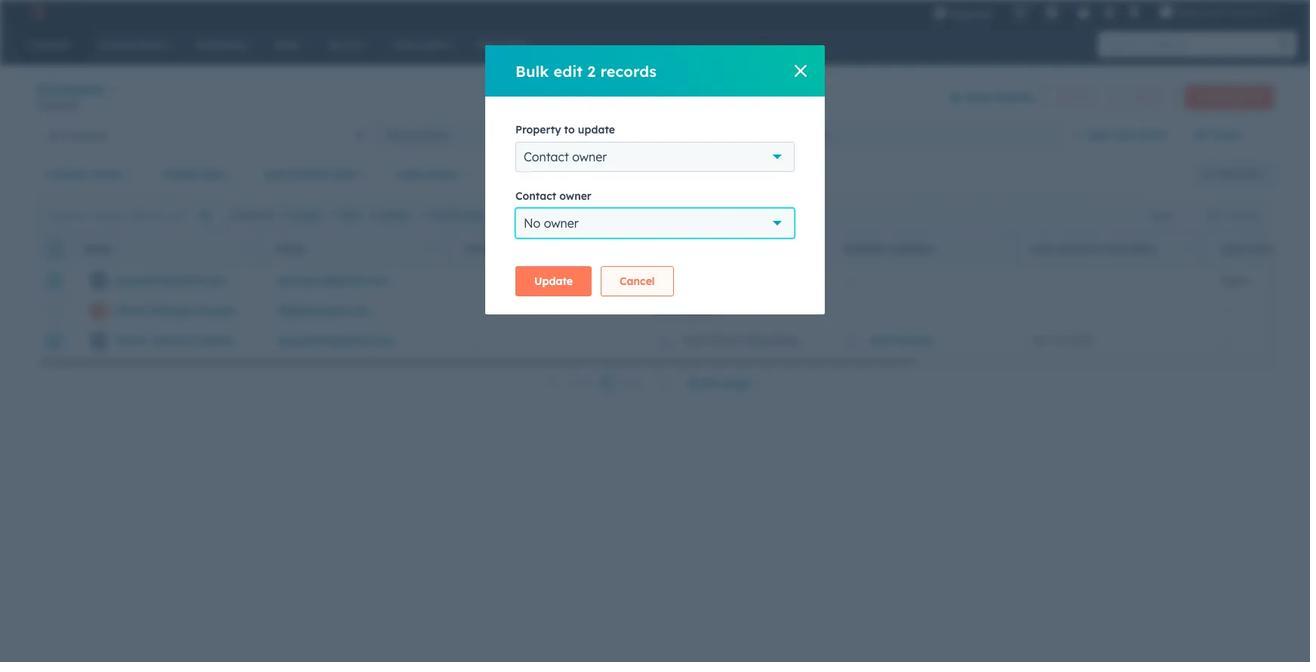 Task type: describe. For each thing, give the bounding box(es) containing it.
all contacts
[[48, 129, 106, 142]]

unassigned button
[[637, 296, 826, 326]]

press to sort. image
[[429, 243, 435, 253]]

search image
[[1278, 39, 1289, 50]]

import
[[1132, 91, 1163, 102]]

view for add
[[1111, 128, 1136, 142]]

-- button up prev button
[[448, 326, 637, 356]]

status
[[1247, 243, 1282, 255]]

25 per page
[[687, 377, 750, 390]]

2 tara from the top
[[683, 334, 704, 348]]

last for last activity date
[[264, 168, 286, 181]]

lead status button
[[386, 159, 477, 189]]

view for save
[[1242, 168, 1261, 180]]

Search HubSpot search field
[[1098, 32, 1283, 57]]

update button
[[515, 266, 592, 297]]

create for create contact
[[1198, 91, 1226, 102]]

data quality
[[967, 90, 1035, 104]]

25 per page button
[[677, 368, 770, 398]]

delete button
[[368, 209, 409, 222]]

date inside 'create date' popup button
[[201, 168, 225, 181]]

property to update
[[515, 123, 615, 137]]

(3/5)
[[1139, 128, 1165, 142]]

contacts button
[[36, 78, 117, 100]]

activity
[[289, 168, 329, 181]]

(0)
[[601, 168, 616, 181]]

contact owner down all contacts
[[46, 168, 123, 181]]

phone number
[[466, 243, 541, 255]]

bulk
[[515, 62, 549, 80]]

import button
[[1120, 85, 1176, 109]]

contact owner up sequence
[[515, 189, 591, 203]]

contact up 'advanced'
[[524, 149, 569, 165]]

number
[[501, 243, 541, 255]]

open button
[[1203, 266, 1310, 296]]

johnson
[[151, 334, 195, 348]]

brian
[[117, 304, 145, 318]]

last activity date (edt)
[[1032, 243, 1156, 255]]

create for create date
[[162, 168, 197, 181]]

cancel
[[620, 275, 655, 288]]

contact owner down no owner popup button
[[654, 243, 736, 255]]

my contacts
[[388, 129, 449, 142]]

date
[[1105, 243, 1129, 255]]

help button
[[1071, 0, 1097, 24]]

no owner
[[524, 216, 579, 231]]

owner for the leftmost "contact owner" popup button
[[91, 168, 123, 181]]

halligan
[[148, 304, 193, 318]]

edit button
[[329, 209, 359, 222]]

enroll in sequence
[[496, 209, 578, 221]]

3 records
[[36, 100, 78, 111]]

assign button
[[278, 209, 320, 222]]

edit
[[554, 62, 583, 80]]

columns
[[1225, 209, 1260, 221]]

settings link
[[1100, 4, 1119, 20]]

more button
[[605, 207, 637, 224]]

lead status
[[396, 168, 457, 181]]

filters
[[568, 168, 598, 181]]

2 (tarashultz49@gmail.com) from the top
[[745, 334, 877, 348]]

my contacts button
[[376, 120, 715, 150]]

contacts for my contacts
[[406, 129, 449, 142]]

unassigned contacts
[[727, 129, 832, 142]]

bh@hubspot.com link
[[278, 304, 370, 318]]

oct 19, 2023
[[1033, 334, 1093, 348]]

enroll in sequence button
[[496, 209, 596, 222]]

apoptosis studios 2
[[1176, 6, 1268, 18]]

1 gawain1@gmail.com link from the left
[[117, 274, 227, 287]]

studios
[[1225, 6, 1260, 18]]

unassigned for unassigned
[[655, 304, 714, 318]]

assign
[[290, 209, 320, 221]]

1 horizontal spatial contact owner button
[[515, 142, 795, 172]]

all views link
[[1184, 120, 1250, 150]]

all views
[[1194, 128, 1240, 142]]

prev button
[[540, 374, 598, 394]]

create for create tasks
[[430, 209, 460, 221]]

activity
[[1057, 243, 1102, 255]]

owner down filters on the top left of the page
[[559, 189, 591, 203]]

deepdark@gmail.com
[[278, 334, 394, 348]]

lead for lead status
[[1220, 243, 1245, 255]]

close image
[[795, 65, 807, 77]]

menu containing apoptosis studios 2
[[923, 0, 1292, 24]]

no owner button
[[515, 208, 795, 238]]

date inside last activity date popup button
[[333, 168, 357, 181]]

all for all contacts
[[48, 129, 60, 142]]

maria johnson (sample contact)
[[117, 334, 291, 348]]

create contact
[[1198, 91, 1261, 102]]

company
[[888, 243, 935, 255]]

deepdark@gmail.com link
[[278, 334, 394, 348]]

press to sort. element for email
[[429, 243, 435, 255]]

2 schultz from the top
[[707, 334, 742, 348]]

status
[[425, 168, 457, 181]]

contacts for all contacts
[[63, 129, 106, 142]]

gawain1@gmail.com inside button
[[278, 274, 388, 287]]

export button
[[1139, 206, 1187, 225]]

primary
[[843, 243, 886, 255]]

2023
[[1070, 334, 1093, 348]]

update
[[534, 275, 573, 288]]

tasks
[[463, 209, 487, 221]]

0 horizontal spatial 2
[[229, 209, 234, 221]]

0 vertical spatial records
[[600, 62, 657, 80]]

brian halligan (sample contact)
[[117, 304, 289, 318]]

cancel button
[[601, 266, 674, 297]]

marketplaces image
[[1046, 7, 1059, 20]]

contact) for deepdark@gmail.com
[[245, 334, 291, 348]]

phone
[[466, 243, 498, 255]]

bh@hubspot.com button
[[260, 296, 448, 326]]

save view button
[[1192, 162, 1274, 186]]

create contact button
[[1185, 85, 1274, 109]]

to
[[564, 123, 575, 137]]

selected
[[237, 209, 272, 221]]

per
[[702, 377, 720, 390]]

delete
[[380, 209, 409, 221]]

last for last activity date (edt)
[[1032, 243, 1054, 255]]

settings image
[[1102, 6, 1116, 20]]

2 for studios
[[1262, 6, 1268, 18]]

25
[[687, 377, 699, 390]]

next
[[619, 377, 644, 390]]

primary company
[[843, 243, 935, 255]]

advanced filters (0)
[[512, 168, 616, 181]]



Task type: locate. For each thing, give the bounding box(es) containing it.
1 tara from the top
[[683, 274, 704, 287]]

contacts inside button
[[63, 129, 106, 142]]

2 vertical spatial create
[[430, 209, 460, 221]]

page
[[723, 377, 750, 390]]

email
[[277, 243, 307, 255]]

contact down no owner popup button
[[654, 243, 698, 255]]

-- button
[[1203, 296, 1310, 326], [448, 326, 637, 356], [1203, 326, 1310, 356]]

bh@hubspot.com
[[278, 304, 370, 318]]

0 vertical spatial schultz
[[707, 274, 742, 287]]

(tarashultz49@gmail.com)
[[745, 274, 877, 287], [745, 334, 877, 348]]

create down all contacts button
[[162, 168, 197, 181]]

next button
[[614, 374, 677, 394]]

edit left "columns"
[[1206, 209, 1222, 221]]

edit columns button
[[1196, 206, 1270, 225]]

upgrade
[[950, 8, 993, 20]]

0 vertical spatial unassigned
[[727, 129, 786, 142]]

1 vertical spatial create
[[162, 168, 197, 181]]

1 horizontal spatial 2
[[587, 62, 596, 80]]

2 vertical spatial 2
[[229, 209, 234, 221]]

2 contacts from the left
[[406, 129, 449, 142]]

edit inside the edit button
[[341, 209, 359, 221]]

1 vertical spatial (tarashultz49@gmail.com)
[[745, 334, 877, 348]]

0 horizontal spatial edit
[[341, 209, 359, 221]]

view
[[1111, 128, 1136, 142], [1242, 168, 1261, 180]]

quality
[[996, 90, 1035, 104]]

riot
[[871, 334, 893, 348]]

1 horizontal spatial lead
[[1220, 243, 1245, 255]]

0 vertical spatial last
[[264, 168, 286, 181]]

tara schultz (tarashultz49@gmail.com) button for deepdark@gmail.com
[[637, 326, 877, 356]]

0 horizontal spatial view
[[1111, 128, 1136, 142]]

gawain1@gmail.com link up bh@hubspot.com link
[[278, 274, 388, 287]]

1 vertical spatial tara schultz (tarashultz49@gmail.com)
[[683, 334, 877, 348]]

gawain1@gmail.com up bh@hubspot.com link
[[278, 274, 388, 287]]

0 vertical spatial tara
[[683, 274, 704, 287]]

create tasks button
[[418, 209, 487, 222]]

1 vertical spatial schultz
[[707, 334, 742, 348]]

0 horizontal spatial contacts
[[63, 129, 106, 142]]

1 horizontal spatial gawain1@gmail.com link
[[278, 274, 388, 287]]

riot games link
[[871, 334, 932, 348]]

0 horizontal spatial date
[[201, 168, 225, 181]]

2 left selected
[[229, 209, 234, 221]]

1 vertical spatial tara schultz (tarashultz49@gmail.com) button
[[637, 326, 877, 356]]

advanced
[[512, 168, 564, 181]]

add view (3/5) button
[[1061, 120, 1184, 150]]

press to sort. element down create tasks button
[[429, 243, 435, 255]]

gawain1@gmail.com link
[[117, 274, 227, 287], [278, 274, 388, 287]]

contacts
[[36, 80, 103, 99]]

0 vertical spatial create
[[1198, 91, 1226, 102]]

tara up 25
[[683, 334, 704, 348]]

1 date from the left
[[201, 168, 225, 181]]

name
[[85, 243, 112, 255]]

0 horizontal spatial unassigned
[[655, 304, 714, 318]]

records right the edit on the top of the page
[[600, 62, 657, 80]]

(sample down brian halligan (sample contact) link
[[199, 334, 242, 348]]

(sample for halligan
[[197, 304, 240, 318]]

1 vertical spatial unassigned
[[655, 304, 714, 318]]

0 horizontal spatial press to sort. element
[[240, 243, 246, 255]]

tara up unassigned button
[[683, 274, 704, 287]]

all left views
[[1194, 128, 1207, 142]]

hubspot link
[[18, 3, 57, 21]]

gawain1@gmail.com link up halligan
[[117, 274, 227, 287]]

1 vertical spatial contact)
[[245, 334, 291, 348]]

0 horizontal spatial gawain1@gmail.com
[[117, 274, 227, 287]]

2 tara schultz (tarashultz49@gmail.com) from the top
[[683, 334, 877, 348]]

contact down all contacts
[[46, 168, 87, 181]]

lead up open
[[1220, 243, 1245, 255]]

pagination navigation
[[540, 373, 677, 394]]

create inside contacts banner
[[1198, 91, 1226, 102]]

contacts right my
[[406, 129, 449, 142]]

1 press to sort. element from the left
[[240, 243, 246, 255]]

1 vertical spatial last
[[1032, 243, 1054, 255]]

2 for edit
[[587, 62, 596, 80]]

1 vertical spatial 2
[[587, 62, 596, 80]]

help image
[[1077, 7, 1091, 20]]

(sample up maria johnson (sample contact) link
[[197, 304, 240, 318]]

2
[[1262, 6, 1268, 18], [587, 62, 596, 80], [229, 209, 234, 221]]

tara schultz (tarashultz49@gmail.com) up unassigned button
[[683, 274, 877, 287]]

tara schultz (tarashultz49@gmail.com) down unassigned button
[[683, 334, 877, 348]]

gawain1@gmail.com link inside button
[[278, 274, 388, 287]]

create date
[[162, 168, 225, 181]]

0 vertical spatial tara schultz (tarashultz49@gmail.com)
[[683, 274, 877, 287]]

1 horizontal spatial create
[[430, 209, 460, 221]]

press to sort. element for last activity date (edt)
[[1184, 243, 1189, 255]]

1 horizontal spatial gawain1@gmail.com
[[278, 274, 388, 287]]

lead left status
[[396, 168, 422, 181]]

2 gawain1@gmail.com from the left
[[278, 274, 388, 287]]

all inside all contacts button
[[48, 129, 60, 142]]

contact up enroll in sequence
[[515, 189, 556, 203]]

1 horizontal spatial contacts
[[406, 129, 449, 142]]

view inside button
[[1242, 168, 1261, 180]]

date
[[201, 168, 225, 181], [333, 168, 357, 181]]

contact owner
[[524, 149, 607, 165], [46, 168, 123, 181], [515, 189, 591, 203], [654, 243, 736, 255]]

owner up filters on the top left of the page
[[572, 149, 607, 165]]

2 right the studios
[[1262, 6, 1268, 18]]

Search name, phone, email addresses, or company search field
[[40, 202, 223, 229]]

contacts inside button
[[406, 129, 449, 142]]

1 vertical spatial view
[[1242, 168, 1261, 180]]

last activity date button
[[254, 159, 377, 189]]

1 vertical spatial lead
[[1220, 243, 1245, 255]]

owner inside popup button
[[544, 216, 579, 231]]

oct
[[1033, 334, 1050, 348]]

edit for edit columns
[[1206, 209, 1222, 221]]

1 vertical spatial records
[[44, 100, 78, 111]]

records down "contacts"
[[44, 100, 78, 111]]

create inside popup button
[[162, 168, 197, 181]]

menu
[[923, 0, 1292, 24]]

actions
[[1057, 91, 1089, 102]]

all inside all views link
[[1194, 128, 1207, 142]]

2 tara schultz (tarashultz49@gmail.com) button from the top
[[637, 326, 877, 356]]

1 vertical spatial (sample
[[199, 334, 242, 348]]

1 (tarashultz49@gmail.com) from the top
[[745, 274, 877, 287]]

maria johnson (sample contact) link
[[117, 334, 291, 348]]

1 horizontal spatial unassigned
[[727, 129, 786, 142]]

1 schultz from the top
[[707, 274, 742, 287]]

tara
[[683, 274, 704, 287], [683, 334, 704, 348]]

lead status
[[1220, 243, 1282, 255]]

brian halligan (sample contact) link
[[117, 304, 289, 318]]

owner for no owner popup button
[[544, 216, 579, 231]]

lead inside lead status popup button
[[396, 168, 422, 181]]

1 contacts from the left
[[63, 129, 106, 142]]

2 selected
[[229, 209, 272, 221]]

0 vertical spatial (sample
[[197, 304, 240, 318]]

notifications button
[[1122, 0, 1147, 24]]

1 horizontal spatial view
[[1242, 168, 1261, 180]]

3 contacts from the left
[[789, 129, 832, 142]]

schultz down unassigned button
[[707, 334, 742, 348]]

export
[[1149, 209, 1177, 221]]

contact
[[524, 149, 569, 165], [46, 168, 87, 181], [515, 189, 556, 203], [654, 243, 698, 255]]

2 edit from the left
[[1206, 209, 1222, 221]]

1 tara schultz (tarashultz49@gmail.com) button from the top
[[637, 266, 877, 296]]

unassigned inside button
[[655, 304, 714, 318]]

schultz
[[707, 274, 742, 287], [707, 334, 742, 348]]

edit for edit
[[341, 209, 359, 221]]

apoptosis
[[1176, 6, 1222, 18]]

2 gawain1@gmail.com link from the left
[[278, 274, 388, 287]]

0 vertical spatial lead
[[396, 168, 422, 181]]

gawain1@gmail.com button
[[260, 266, 448, 296]]

create tasks
[[430, 209, 487, 221]]

press to sort. element down 'export' button
[[1184, 243, 1189, 255]]

create left contact
[[1198, 91, 1226, 102]]

1 horizontal spatial edit
[[1206, 209, 1222, 221]]

2 date from the left
[[333, 168, 357, 181]]

0 horizontal spatial all
[[48, 129, 60, 142]]

contact) for bh@hubspot.com
[[243, 304, 289, 318]]

press to sort. image
[[240, 243, 246, 253]]

(sample
[[197, 304, 240, 318], [199, 334, 242, 348]]

1 horizontal spatial press to sort. element
[[429, 243, 435, 255]]

0 horizontal spatial records
[[44, 100, 78, 111]]

2 right the edit on the top of the page
[[587, 62, 596, 80]]

edit columns
[[1206, 209, 1260, 221]]

contact) down press to sort. image
[[243, 304, 289, 318]]

marketplaces button
[[1036, 0, 1068, 24]]

tara schultz image
[[1159, 5, 1173, 19]]

edit
[[341, 209, 359, 221], [1206, 209, 1222, 221]]

contact
[[1228, 91, 1261, 102]]

3 press to sort. element from the left
[[1184, 243, 1189, 255]]

0 horizontal spatial create
[[162, 168, 197, 181]]

edit left delete button
[[341, 209, 359, 221]]

1 all from the left
[[1194, 128, 1207, 142]]

contacts for unassigned contacts
[[789, 129, 832, 142]]

primary company column header
[[826, 232, 1015, 266]]

press to sort. element down 2 selected
[[240, 243, 246, 255]]

records inside contacts banner
[[44, 100, 78, 111]]

data quality button
[[941, 82, 1035, 112]]

actions button
[[1044, 85, 1111, 109]]

owner for the rightmost "contact owner" popup button
[[572, 149, 607, 165]]

--
[[844, 274, 852, 287], [1221, 304, 1230, 318], [467, 334, 475, 348], [1221, 334, 1230, 348]]

add view (3/5)
[[1087, 128, 1165, 142]]

contacts inside button
[[789, 129, 832, 142]]

more
[[605, 209, 628, 221]]

add
[[1087, 128, 1108, 142]]

hubspot image
[[27, 3, 45, 21]]

press to sort. element
[[240, 243, 246, 255], [429, 243, 435, 255], [1184, 243, 1189, 255]]

contact owner up the advanced filters (0)
[[524, 149, 607, 165]]

unassigned inside button
[[727, 129, 786, 142]]

view right add
[[1111, 128, 1136, 142]]

view right save
[[1242, 168, 1261, 180]]

-- button down open button
[[1203, 326, 1310, 356]]

last inside popup button
[[264, 168, 286, 181]]

2 horizontal spatial 2
[[1262, 6, 1268, 18]]

1 vertical spatial tara
[[683, 334, 704, 348]]

calling icon image
[[1014, 6, 1027, 20]]

search button
[[1271, 32, 1296, 57]]

(sample for johnson
[[199, 334, 242, 348]]

in
[[525, 209, 533, 221]]

all for all views
[[1194, 128, 1207, 142]]

my
[[388, 129, 403, 142]]

menu item
[[1003, 0, 1006, 24]]

1 horizontal spatial date
[[333, 168, 357, 181]]

last left activity on the right of the page
[[1032, 243, 1054, 255]]

deepdark@gmail.com button
[[260, 326, 448, 356]]

all
[[1194, 128, 1207, 142], [48, 129, 60, 142]]

contacts banner
[[36, 77, 1274, 120]]

schultz up unassigned button
[[707, 274, 742, 287]]

data
[[967, 90, 993, 104]]

edit inside edit columns button
[[1206, 209, 1222, 221]]

1
[[603, 377, 609, 390]]

1 gawain1@gmail.com from the left
[[117, 274, 227, 287]]

owner right no on the top of the page
[[544, 216, 579, 231]]

contacts down the close image
[[789, 129, 832, 142]]

-- button for bh@hubspot.com
[[1203, 296, 1310, 326]]

contact) down bh@hubspot.com link
[[245, 334, 291, 348]]

owner up search name, phone, email addresses, or company search field
[[91, 168, 123, 181]]

view inside popup button
[[1111, 128, 1136, 142]]

0 horizontal spatial lead
[[396, 168, 422, 181]]

2 horizontal spatial press to sort. element
[[1184, 243, 1189, 255]]

all down 3 records
[[48, 129, 60, 142]]

0 horizontal spatial contact owner button
[[36, 159, 143, 189]]

notifications image
[[1128, 7, 1141, 20]]

gawain1@gmail.com up halligan
[[117, 274, 227, 287]]

0 vertical spatial contact)
[[243, 304, 289, 318]]

unassigned contacts button
[[715, 120, 1055, 150]]

1 horizontal spatial records
[[600, 62, 657, 80]]

2 all from the left
[[48, 129, 60, 142]]

date down all contacts button
[[201, 168, 225, 181]]

create
[[1198, 91, 1226, 102], [162, 168, 197, 181], [430, 209, 460, 221]]

unassigned for unassigned contacts
[[727, 129, 786, 142]]

contacts down 3 records
[[63, 129, 106, 142]]

contact owner button down all contacts
[[36, 159, 143, 189]]

owner
[[572, 149, 607, 165], [91, 168, 123, 181], [559, 189, 591, 203], [544, 216, 579, 231], [700, 243, 736, 255]]

property
[[515, 123, 561, 137]]

create left tasks at the left top of page
[[430, 209, 460, 221]]

last left activity
[[264, 168, 286, 181]]

save
[[1218, 168, 1239, 180]]

-- button down open
[[1203, 296, 1310, 326]]

1 edit from the left
[[341, 209, 359, 221]]

-- button for deepdark@gmail.com
[[1203, 326, 1310, 356]]

1 horizontal spatial all
[[1194, 128, 1207, 142]]

2 press to sort. element from the left
[[429, 243, 435, 255]]

2 horizontal spatial create
[[1198, 91, 1226, 102]]

contact owner button down contacts banner
[[515, 142, 795, 172]]

1 tara schultz (tarashultz49@gmail.com) from the top
[[683, 274, 877, 287]]

views
[[1211, 128, 1240, 142]]

prev
[[569, 377, 592, 390]]

0 vertical spatial view
[[1111, 128, 1136, 142]]

0 horizontal spatial last
[[264, 168, 286, 181]]

0 horizontal spatial gawain1@gmail.com link
[[117, 274, 227, 287]]

0 vertical spatial tara schultz (tarashultz49@gmail.com) button
[[637, 266, 877, 296]]

upgrade image
[[934, 7, 947, 20]]

owner up unassigned button
[[700, 243, 736, 255]]

date right activity
[[333, 168, 357, 181]]

tara schultz (tarashultz49@gmail.com) button
[[637, 266, 877, 296], [637, 326, 877, 356]]

2 horizontal spatial contacts
[[789, 129, 832, 142]]

apoptosis studios 2 button
[[1150, 0, 1290, 24]]

2 inside apoptosis studios 2 'popup button'
[[1262, 6, 1268, 18]]

save view
[[1218, 168, 1261, 180]]

tara schultz (tarashultz49@gmail.com) button for gawain1@gmail.com
[[637, 266, 877, 296]]

1 horizontal spatial last
[[1032, 243, 1054, 255]]

enroll
[[496, 209, 522, 221]]

0 vertical spatial (tarashultz49@gmail.com)
[[745, 274, 877, 287]]

0 vertical spatial 2
[[1262, 6, 1268, 18]]

lead for lead status
[[396, 168, 422, 181]]



Task type: vqa. For each thing, say whether or not it's contained in the screenshot.
25 Per Page
yes



